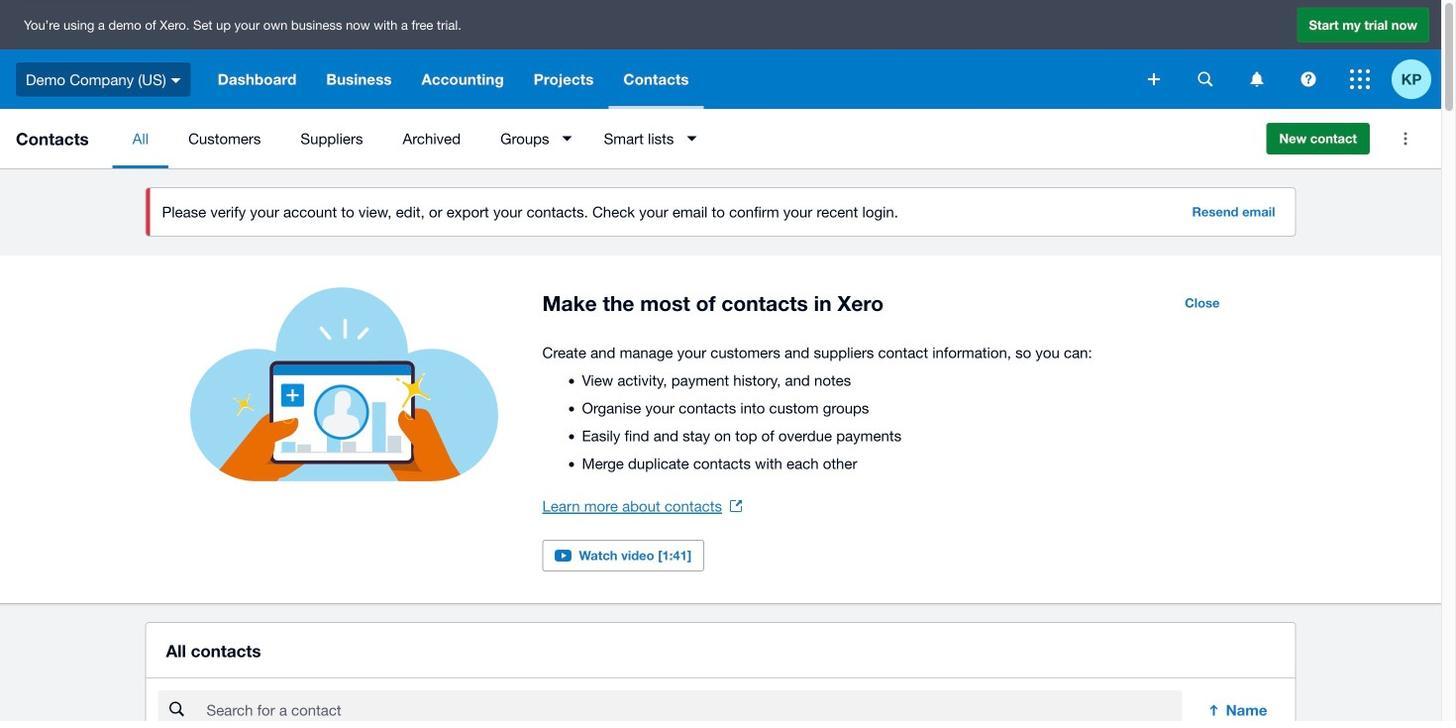 Task type: locate. For each thing, give the bounding box(es) containing it.
Search for a contact field
[[205, 692, 1183, 721]]

actions menu image
[[1386, 119, 1426, 159]]

menu
[[113, 109, 1251, 168]]

svg image
[[1350, 69, 1370, 89], [1198, 72, 1213, 87], [1301, 72, 1316, 87], [1148, 73, 1160, 85], [171, 78, 181, 83]]

banner
[[0, 0, 1442, 109]]



Task type: vqa. For each thing, say whether or not it's contained in the screenshot.
first october from right
no



Task type: describe. For each thing, give the bounding box(es) containing it.
svg image
[[1251, 72, 1264, 87]]



